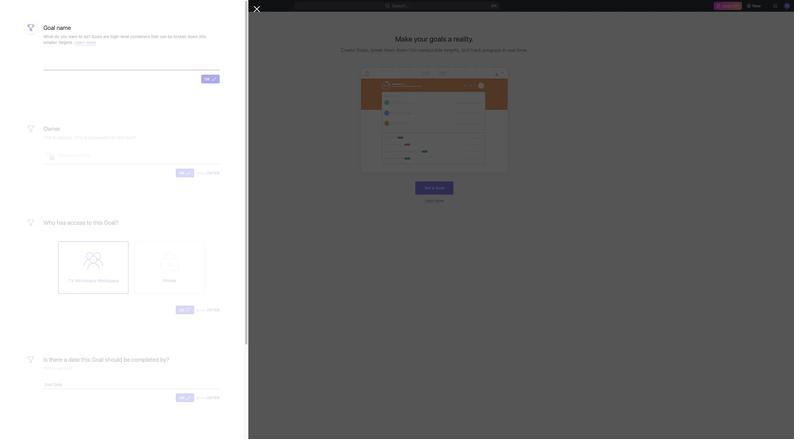 Task type: describe. For each thing, give the bounding box(es) containing it.
choose owner(s)
[[58, 153, 91, 158]]

level
[[121, 34, 129, 39]]

high-
[[110, 34, 121, 39]]

0 horizontal spatial learn more link
[[75, 40, 96, 45]]

press enter for goal
[[197, 396, 220, 401]]

to inside what do you want to do? goals are high-level containers that can be broken down into smaller
[[79, 34, 82, 39]]

t's
[[68, 278, 74, 283]]

choose
[[58, 153, 73, 158]]

team space
[[14, 134, 37, 139]]

.
[[72, 40, 73, 45]]

this for date
[[81, 356, 90, 363]]

your
[[414, 35, 428, 43]]

home link
[[2, 28, 72, 38]]

name
[[57, 24, 71, 31]]

time.
[[517, 47, 528, 53]]

should
[[105, 356, 122, 363]]

by?
[[160, 356, 169, 363]]

into inside what do you want to do? goals are high-level containers that can be broken down into smaller
[[199, 34, 206, 39]]

0 horizontal spatial more
[[86, 40, 96, 45]]

smaller
[[43, 40, 57, 45]]

1 horizontal spatial goal
[[92, 356, 104, 363]]

make your goals a reality.
[[395, 35, 474, 43]]

containers
[[130, 34, 150, 39]]

ok button for who has access to this goal?
[[176, 306, 194, 315]]

that
[[151, 34, 159, 39]]

enter for goal
[[207, 396, 220, 401]]

has
[[57, 219, 66, 226]]

and
[[462, 47, 470, 53]]

0 horizontal spatial goal
[[43, 24, 55, 31]]

ok for who has access to this goal?
[[179, 308, 185, 313]]

in
[[503, 47, 506, 53]]

search...
[[392, 3, 409, 8]]

2 workspace from the left
[[97, 278, 119, 283]]

team
[[14, 134, 24, 139]]

do?
[[84, 34, 90, 39]]

targets
[[58, 40, 72, 45]]

1 enter from the top
[[207, 171, 220, 175]]

1 press from the top
[[197, 171, 206, 175]]

new
[[753, 3, 761, 8]]

team space tree
[[2, 122, 72, 201]]

who
[[43, 219, 55, 226]]

reality.
[[454, 35, 474, 43]]

dialog containing goal name
[[0, 0, 260, 439]]

2 horizontal spatial a
[[448, 35, 452, 43]]

enter for goal?
[[207, 308, 220, 313]]

broken
[[174, 34, 187, 39]]

press for goal
[[197, 396, 206, 401]]

1 horizontal spatial learn more link
[[425, 199, 444, 203]]

owner
[[43, 125, 60, 132]]

be inside what do you want to do? goals are high-level containers that can be broken down into smaller
[[168, 34, 173, 39]]

track
[[471, 47, 482, 53]]

0 vertical spatial learn
[[75, 40, 85, 45]]

what do you want to do? goals are high-level containers that can be broken down into smaller
[[43, 34, 206, 45]]

there
[[49, 356, 62, 363]]

2 vertical spatial a
[[64, 356, 67, 363]]

ok button for owner
[[176, 169, 194, 177]]

upgrade link
[[714, 2, 742, 10]]

press enter for goal?
[[197, 308, 220, 313]]

goal?
[[104, 219, 119, 226]]

goal name
[[43, 24, 71, 31]]

owner(s)
[[74, 153, 91, 158]]

ok for is there a date this goal should be completed by?
[[179, 396, 185, 401]]



Task type: locate. For each thing, give the bounding box(es) containing it.
⌘k
[[491, 3, 497, 8]]

2 press enter from the top
[[197, 308, 220, 313]]

into right the broken in the top of the page
[[199, 34, 206, 39]]

a up targets,
[[448, 35, 452, 43]]

1 vertical spatial this
[[81, 356, 90, 363]]

t's workspace workspace
[[68, 278, 119, 283]]

0 vertical spatial press enter
[[197, 171, 220, 175]]

1 horizontal spatial to
[[87, 219, 92, 226]]

access
[[67, 219, 85, 226]]

more down do?
[[86, 40, 96, 45]]

measurable
[[418, 47, 443, 53]]

goal left should
[[92, 356, 104, 363]]

is there a date this goal should be completed by?
[[43, 356, 169, 363]]

create
[[341, 47, 355, 53]]

goals
[[430, 35, 447, 43]]

ok button
[[201, 75, 220, 84], [176, 169, 194, 177], [176, 306, 194, 315], [176, 394, 194, 403]]

new button
[[744, 1, 765, 11]]

0 horizontal spatial learn
[[75, 40, 85, 45]]

press enter
[[197, 171, 220, 175], [197, 308, 220, 313], [197, 396, 220, 401]]

1 horizontal spatial into
[[409, 47, 417, 53]]

are
[[103, 34, 109, 39]]

2 press from the top
[[197, 308, 206, 313]]

2 vertical spatial goal
[[92, 356, 104, 363]]

0 horizontal spatial to
[[79, 34, 82, 39]]

learn down set
[[425, 199, 434, 203]]

to
[[79, 34, 82, 39], [87, 219, 92, 226]]

3 press from the top
[[197, 396, 206, 401]]

goal
[[43, 24, 55, 31], [436, 185, 444, 190], [92, 356, 104, 363]]

ok button for is there a date this goal should be completed by?
[[176, 394, 194, 403]]

1 horizontal spatial a
[[432, 185, 434, 190]]

1 vertical spatial a
[[432, 185, 434, 190]]

be right should
[[124, 356, 130, 363]]

learn right .
[[75, 40, 85, 45]]

them
[[384, 47, 395, 53]]

0 vertical spatial enter
[[207, 171, 220, 175]]

0 horizontal spatial down
[[188, 34, 198, 39]]

ok
[[204, 77, 210, 82], [179, 171, 185, 175], [179, 308, 185, 313], [179, 396, 185, 401]]

team space link
[[14, 132, 71, 141]]

2 vertical spatial press
[[197, 396, 206, 401]]

can
[[160, 34, 167, 39]]

more
[[86, 40, 96, 45], [435, 199, 444, 203]]

1 horizontal spatial this
[[93, 219, 103, 226]]

want
[[68, 34, 78, 39]]

learn more link down do?
[[75, 40, 96, 45]]

workspace
[[75, 278, 96, 283], [97, 278, 119, 283]]

to left do?
[[79, 34, 82, 39]]

1 vertical spatial press enter
[[197, 308, 220, 313]]

this left goal?
[[93, 219, 103, 226]]

1 horizontal spatial workspace
[[97, 278, 119, 283]]

1 vertical spatial press
[[197, 308, 206, 313]]

1 horizontal spatial learn
[[425, 199, 434, 203]]

2 vertical spatial enter
[[207, 396, 220, 401]]

this
[[93, 219, 103, 226], [81, 356, 90, 363]]

what
[[43, 34, 53, 39]]

0 horizontal spatial workspace
[[75, 278, 96, 283]]

1 vertical spatial be
[[124, 356, 130, 363]]

None text field
[[43, 54, 220, 70]]

learn more link down set a goal on the top
[[425, 199, 444, 203]]

be
[[168, 34, 173, 39], [124, 356, 130, 363]]

home
[[14, 30, 25, 35]]

0 vertical spatial to
[[79, 34, 82, 39]]

more down set a goal on the top
[[435, 199, 444, 203]]

2 enter from the top
[[207, 308, 220, 313]]

0 horizontal spatial a
[[64, 356, 67, 363]]

0 horizontal spatial this
[[81, 356, 90, 363]]

date
[[68, 356, 80, 363]]

1 vertical spatial more
[[435, 199, 444, 203]]

a left date
[[64, 356, 67, 363]]

learn more link
[[75, 40, 96, 45], [425, 199, 444, 203]]

upgrade
[[722, 3, 739, 8]]

1 workspace from the left
[[75, 278, 96, 283]]

0 vertical spatial down
[[188, 34, 198, 39]]

is
[[43, 356, 48, 363]]

1 horizontal spatial more
[[435, 199, 444, 203]]

down right the broken in the top of the page
[[188, 34, 198, 39]]

this right date
[[81, 356, 90, 363]]

enter
[[207, 171, 220, 175], [207, 308, 220, 313], [207, 396, 220, 401]]

ok for owner
[[179, 171, 185, 175]]

0 vertical spatial be
[[168, 34, 173, 39]]

this for to
[[93, 219, 103, 226]]

make
[[395, 35, 412, 43]]

into down your
[[409, 47, 417, 53]]

0 horizontal spatial into
[[199, 34, 206, 39]]

0 horizontal spatial be
[[124, 356, 130, 363]]

1 vertical spatial learn more link
[[425, 199, 444, 203]]

completed
[[131, 356, 159, 363]]

sidebar navigation
[[0, 12, 75, 439]]

break
[[371, 47, 383, 53]]

targets . learn more
[[58, 40, 96, 45]]

who has access to this goal?
[[43, 219, 119, 226]]

a right set
[[432, 185, 434, 190]]

down inside what do you want to do? goals are high-level containers that can be broken down into smaller
[[188, 34, 198, 39]]

down
[[188, 34, 198, 39], [396, 47, 408, 53]]

down down make
[[396, 47, 408, 53]]

goal up what
[[43, 24, 55, 31]]

2 horizontal spatial goal
[[436, 185, 444, 190]]

goals,
[[356, 47, 370, 53]]

1 horizontal spatial be
[[168, 34, 173, 39]]

create goals, break them down into measurable targets, and track progress in real-time.
[[341, 47, 528, 53]]

press for goal?
[[197, 308, 206, 313]]

real-
[[508, 47, 517, 53]]

1 press enter from the top
[[197, 171, 220, 175]]

1 vertical spatial down
[[396, 47, 408, 53]]

0 vertical spatial into
[[199, 34, 206, 39]]

targets,
[[444, 47, 460, 53]]

goals
[[92, 34, 102, 39]]

1 vertical spatial enter
[[207, 308, 220, 313]]

2 vertical spatial press enter
[[197, 396, 220, 401]]

a
[[448, 35, 452, 43], [432, 185, 434, 190], [64, 356, 67, 363]]

to right access
[[87, 219, 92, 226]]

you
[[60, 34, 67, 39]]

learn more
[[425, 199, 444, 203]]

space
[[25, 134, 37, 139]]

0 vertical spatial learn more link
[[75, 40, 96, 45]]

1 vertical spatial learn
[[425, 199, 434, 203]]

3 press enter from the top
[[197, 396, 220, 401]]

1 horizontal spatial down
[[396, 47, 408, 53]]

do
[[55, 34, 59, 39]]

into
[[199, 34, 206, 39], [409, 47, 417, 53]]

dialog
[[0, 0, 260, 439]]

private
[[163, 278, 176, 283]]

3 enter from the top
[[207, 396, 220, 401]]

learn
[[75, 40, 85, 45], [425, 199, 434, 203]]

set a goal
[[425, 185, 444, 190]]

progress
[[483, 47, 501, 53]]

goal right set
[[436, 185, 444, 190]]

0 vertical spatial a
[[448, 35, 452, 43]]

0 vertical spatial more
[[86, 40, 96, 45]]

press
[[197, 171, 206, 175], [197, 308, 206, 313], [197, 396, 206, 401]]

set
[[425, 185, 431, 190]]

0 vertical spatial goal
[[43, 24, 55, 31]]

1 vertical spatial into
[[409, 47, 417, 53]]

be right can
[[168, 34, 173, 39]]

0 vertical spatial press
[[197, 171, 206, 175]]

0 vertical spatial this
[[93, 219, 103, 226]]

1 vertical spatial to
[[87, 219, 92, 226]]

1 vertical spatial goal
[[436, 185, 444, 190]]



Task type: vqa. For each thing, say whether or not it's contained in the screenshot.
Home
yes



